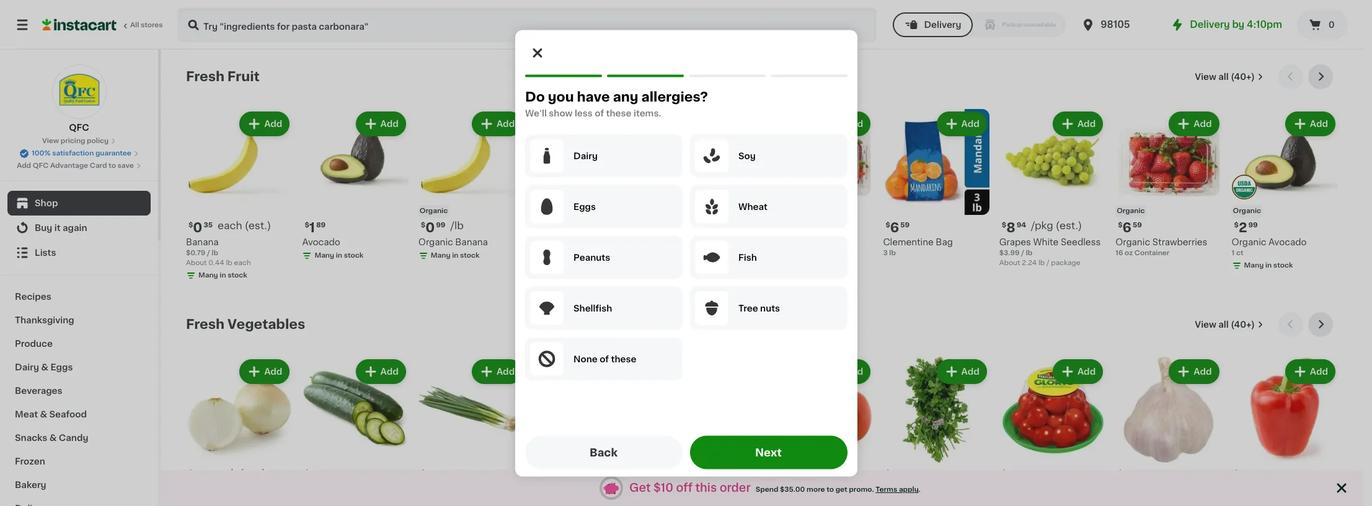 Task type: vqa. For each thing, say whether or not it's contained in the screenshot.
the "holiday essentials" Link
no



Task type: locate. For each thing, give the bounding box(es) containing it.
(40+) for 2
[[1231, 73, 1255, 81]]

add for 1
[[380, 368, 399, 376]]

many in stock down limes
[[547, 253, 596, 259]]

1 vertical spatial view all (40+)
[[1195, 321, 1255, 329]]

1 (40+) from the top
[[1231, 73, 1255, 81]]

2 vertical spatial view
[[1195, 321, 1216, 329]]

1 59 from the left
[[900, 222, 910, 229]]

1 vertical spatial dairy
[[15, 363, 39, 372]]

6 up oz
[[1123, 222, 1132, 235]]

view
[[1195, 73, 1216, 81], [42, 138, 59, 144], [1195, 321, 1216, 329]]

2 vertical spatial &
[[49, 434, 57, 443]]

0 horizontal spatial $ 6 59
[[886, 222, 910, 235]]

delivery
[[1190, 20, 1230, 29], [924, 20, 961, 29]]

0 horizontal spatial 3
[[883, 250, 888, 257]]

advantage
[[50, 162, 88, 169]]

eggs
[[573, 202, 596, 211], [50, 363, 73, 372]]

2 item carousel region from the top
[[186, 312, 1338, 507]]

strawberries
[[767, 238, 822, 247], [1152, 238, 1207, 247]]

$1.99
[[767, 498, 786, 505]]

lb up the '0.44'
[[212, 250, 218, 257]]

100% satisfaction guarantee
[[32, 150, 131, 157]]

1 vertical spatial of
[[599, 355, 609, 363]]

0 horizontal spatial $ 1 39
[[305, 470, 325, 483]]

all stores
[[130, 22, 163, 29]]

2 horizontal spatial $ 1 39
[[886, 470, 906, 483]]

2 horizontal spatial 39
[[897, 470, 906, 477]]

/ down broccoli
[[673, 498, 676, 505]]

0 vertical spatial fresh
[[186, 70, 224, 83]]

(est.) right 15
[[240, 469, 266, 479]]

1 horizontal spatial strawberries
[[1152, 238, 1207, 247]]

1 about from the left
[[186, 260, 207, 267]]

1 view all (40+) from the top
[[1195, 73, 1255, 81]]

55
[[785, 470, 794, 477]]

to left get
[[827, 486, 834, 493]]

each right the '0.44'
[[234, 260, 251, 267]]

avocado
[[302, 238, 340, 247], [1269, 238, 1307, 247]]

dairy for dairy
[[573, 151, 597, 160]]

product group
[[186, 109, 292, 284], [302, 109, 408, 264], [418, 109, 525, 264], [535, 109, 641, 264], [651, 109, 757, 284], [767, 109, 873, 259], [883, 109, 989, 259], [999, 109, 1106, 269], [1116, 109, 1222, 259], [1232, 109, 1338, 274], [186, 357, 292, 507], [302, 357, 408, 507], [418, 357, 525, 507], [535, 357, 641, 507], [767, 357, 873, 507], [883, 357, 989, 507], [999, 357, 1106, 507], [1116, 357, 1222, 507], [1232, 357, 1338, 507]]

None search field
[[177, 7, 877, 42]]

delivery inside delivery 'button'
[[924, 20, 961, 29]]

strawberries up container
[[1152, 238, 1207, 247]]

0 vertical spatial these
[[606, 109, 631, 117]]

about
[[186, 260, 207, 267], [999, 260, 1020, 267], [651, 260, 672, 267]]

100%
[[32, 150, 51, 157]]

each (est.) right 35
[[218, 221, 271, 231]]

beecher's
[[535, 486, 578, 495]]

many down organic avocado 1 ct
[[1244, 263, 1264, 269]]

banana $0.79 / lb about 0.44 lb each
[[186, 238, 251, 267]]

1 horizontal spatial eggs
[[573, 202, 596, 211]]

view all (40+) button for 1
[[1190, 312, 1269, 337]]

add button for 0
[[1170, 361, 1218, 383]]

vegetables
[[227, 318, 305, 331]]

1 horizontal spatial 59
[[1133, 222, 1142, 229]]

$1.91 each (estimated) element
[[651, 468, 757, 484]]

0 horizontal spatial 59
[[900, 222, 910, 229]]

dairy inside add your shopping preferences element
[[573, 151, 597, 160]]

(est.) inside $1.91 each (estimated) element
[[705, 469, 731, 479]]

bakery link
[[7, 474, 151, 497]]

& right meat
[[40, 410, 47, 419]]

stock
[[460, 253, 480, 259], [344, 253, 363, 259], [576, 253, 596, 259], [1273, 263, 1293, 269], [228, 272, 247, 279], [692, 272, 712, 279]]

$ 3 99
[[1002, 470, 1026, 483]]

1 vertical spatial view all (40+) button
[[1190, 312, 1269, 337]]

each (est.) up apple
[[678, 221, 732, 231]]

get
[[629, 483, 651, 494]]

2 6 from the left
[[1123, 222, 1132, 235]]

each (est.) inside $0.35 each (estimated) "element"
[[218, 221, 271, 231]]

1 horizontal spatial banana
[[455, 238, 488, 247]]

0 vertical spatial &
[[41, 363, 48, 372]]

(est.) inside '$1.75 each (estimated)' element
[[705, 221, 732, 231]]

& for snacks
[[49, 434, 57, 443]]

about inside honeycrisp apple $2.99 / lb about 0.59 lb each
[[651, 260, 672, 267]]

1 item carousel region from the top
[[186, 64, 1338, 303]]

each (est.) up this
[[678, 469, 731, 479]]

get
[[836, 486, 847, 493]]

many down 0.59
[[663, 272, 683, 279]]

dairy down produce
[[15, 363, 39, 372]]

0 vertical spatial item carousel region
[[186, 64, 1338, 303]]

3 about from the left
[[651, 260, 672, 267]]

apple
[[704, 238, 729, 247]]

snacks & candy
[[15, 434, 88, 443]]

each right 35
[[218, 221, 242, 231]]

1 vertical spatial qfc
[[33, 162, 49, 169]]

3 $ 1 39 from the left
[[886, 470, 906, 483]]

0 vertical spatial of
[[594, 109, 604, 117]]

lb right 2.24
[[1039, 260, 1045, 267]]

add your shopping preferences element
[[515, 30, 857, 477]]

add button for each (est.)
[[241, 361, 289, 383]]

product group containing 17
[[535, 357, 641, 507]]

& inside dairy & eggs link
[[41, 363, 48, 372]]

fish
[[738, 253, 757, 262]]

each up more
[[799, 469, 823, 479]]

add for 3
[[1078, 368, 1096, 376]]

all for 1
[[1219, 321, 1229, 329]]

1 vertical spatial view
[[42, 138, 59, 144]]

organic strawberries 16 oz container
[[1116, 238, 1207, 257]]

each right 15
[[213, 469, 237, 479]]

dairy down less
[[573, 151, 597, 160]]

item carousel region
[[186, 64, 1338, 303], [186, 312, 1338, 507]]

(est.) up apple
[[705, 221, 732, 231]]

add for avocado
[[380, 120, 399, 128]]

banana inside banana $0.79 / lb about 0.44 lb each
[[186, 238, 219, 247]]

$ 1 15 each (est.)
[[188, 469, 266, 483]]

(est.) up this
[[705, 469, 731, 479]]

(est.) up get
[[826, 469, 852, 479]]

1 horizontal spatial qfc
[[69, 123, 89, 132]]

2 strawberries from the left
[[1152, 238, 1207, 247]]

to
[[109, 162, 116, 169], [827, 486, 834, 493]]

$ 8 94
[[1002, 222, 1026, 235]]

product group containing 2
[[1232, 109, 1338, 274]]

$ 4 99
[[769, 222, 794, 235]]

$ inside "$ 1 15 each (est.)"
[[188, 470, 193, 477]]

apply
[[899, 486, 919, 493]]

each right 75
[[678, 221, 703, 231]]

0 horizontal spatial 6
[[890, 222, 899, 235]]

add button for roma tomato
[[822, 361, 870, 383]]

(est.) inside $8.94 per package (estimated) element
[[1056, 221, 1082, 231]]

$2.99 down honeycrisp
[[651, 250, 671, 257]]

99 inside $ 17 99
[[556, 470, 566, 477]]

1 $ 1 39 from the left
[[421, 470, 442, 483]]

view all (40+) button for 2
[[1190, 64, 1269, 89]]

lb down clementine
[[889, 250, 896, 257]]

0 vertical spatial dairy
[[573, 151, 597, 160]]

each (est.) inside '$1.75 each (estimated)' element
[[678, 221, 732, 231]]

$0.99 per pound element
[[418, 220, 525, 236]]

1 vertical spatial all
[[1219, 321, 1229, 329]]

1 banana from the left
[[186, 238, 219, 247]]

eggs down produce link
[[50, 363, 73, 372]]

2 all from the top
[[1219, 321, 1229, 329]]

lb down off
[[677, 498, 684, 505]]

(est.) up banana $0.79 / lb about 0.44 lb each
[[245, 221, 271, 231]]

2 view all (40+) button from the top
[[1190, 312, 1269, 337]]

1 vertical spatial to
[[827, 486, 834, 493]]

1 vertical spatial &
[[40, 410, 47, 419]]

0.59
[[673, 260, 689, 267]]

add for clementine bag
[[961, 120, 980, 128]]

view for 0
[[1195, 73, 1216, 81]]

99 inside $ 4 99
[[784, 222, 794, 229]]

add for organic banana
[[497, 120, 515, 128]]

recipes
[[15, 293, 51, 301]]

many down limes
[[547, 253, 567, 259]]

0 vertical spatial view all (40+) button
[[1190, 64, 1269, 89]]

candy
[[59, 434, 88, 443]]

to inside get $10 off this order spend $35.00 more to get promo. terms apply .
[[827, 486, 834, 493]]

$2.99 down broccoli
[[651, 498, 671, 505]]

(est.) up seedless
[[1056, 221, 1082, 231]]

$ inside $ 3 99
[[1002, 470, 1006, 477]]

product group containing 4
[[767, 109, 873, 259]]

94
[[1017, 222, 1026, 229]]

of inside the do you have any allergies? we'll show less of these items.
[[594, 109, 604, 117]]

0 vertical spatial (40+)
[[1231, 73, 1255, 81]]

2 view all (40+) from the top
[[1195, 321, 1255, 329]]

delivery inside delivery by 4:10pm link
[[1190, 20, 1230, 29]]

1 horizontal spatial about
[[651, 260, 672, 267]]

0 vertical spatial view all (40+)
[[1195, 73, 1255, 81]]

0 horizontal spatial $ 0 99
[[421, 222, 445, 235]]

$0.35 each (estimated) element
[[186, 220, 292, 236]]

1 vertical spatial item carousel region
[[186, 312, 1338, 507]]

2 $2.99 from the top
[[651, 498, 671, 505]]

many in stock down the '0.44'
[[198, 272, 247, 279]]

many in stock down 0.59
[[663, 272, 712, 279]]

0 vertical spatial qfc
[[69, 123, 89, 132]]

1 vertical spatial $2.99
[[651, 498, 671, 505]]

each down apple
[[699, 260, 716, 267]]

$0.55 each (estimated) element
[[767, 468, 873, 484]]

0 horizontal spatial avocado
[[302, 238, 340, 247]]

/ inside roma tomato $1.99 / lb
[[787, 498, 790, 505]]

2 banana from the left
[[455, 238, 488, 247]]

lb down $35.00
[[792, 498, 798, 505]]

91
[[665, 470, 673, 477]]

2 fresh from the top
[[186, 318, 224, 331]]

(est.) inside $0.35 each (estimated) "element"
[[245, 221, 271, 231]]

0 vertical spatial $2.99
[[651, 250, 671, 257]]

1 horizontal spatial dairy
[[573, 151, 597, 160]]

(est.) inside "$ 1 15 each (est.)"
[[240, 469, 266, 479]]

0 horizontal spatial eggs
[[50, 363, 73, 372]]

beecher's handmade cheese street corn
[[535, 486, 629, 507]]

1 vertical spatial $ 0 99
[[1118, 470, 1143, 483]]

grapes
[[999, 238, 1031, 247]]

honeycrisp
[[651, 238, 701, 247]]

$ inside $ 17 99
[[537, 470, 542, 477]]

qfc down 100%
[[33, 162, 49, 169]]

these down "any"
[[606, 109, 631, 117]]

2 (40+) from the top
[[1231, 321, 1255, 329]]

each (est.) for banana
[[218, 221, 271, 231]]

1 all from the top
[[1219, 73, 1229, 81]]

strawberries down $ 4 99
[[767, 238, 822, 247]]

0 horizontal spatial 39
[[316, 470, 325, 477]]

2 59 from the left
[[1133, 222, 1142, 229]]

to down 'guarantee'
[[109, 162, 116, 169]]

view all (40+)
[[1195, 73, 1255, 81], [1195, 321, 1255, 329]]

roma
[[767, 486, 792, 495]]

fresh left vegetables
[[186, 318, 224, 331]]

1 horizontal spatial to
[[827, 486, 834, 493]]

eggs up peanuts on the left of page
[[573, 202, 596, 211]]

59
[[900, 222, 910, 229], [1133, 222, 1142, 229]]

each (est.) inside $0.55 each (estimated) element
[[799, 469, 852, 479]]

add button for 1
[[357, 361, 405, 383]]

pricing
[[61, 138, 85, 144]]

2 avocado from the left
[[1269, 238, 1307, 247]]

organic inside organic avocado 1 ct
[[1232, 238, 1266, 247]]

1 horizontal spatial delivery
[[1190, 20, 1230, 29]]

many in stock
[[431, 253, 480, 259], [315, 253, 363, 259], [547, 253, 596, 259], [1244, 263, 1293, 269], [198, 272, 247, 279], [663, 272, 712, 279]]

2 horizontal spatial about
[[999, 260, 1020, 267]]

$ 6 59 up clementine
[[886, 222, 910, 235]]

0 vertical spatial $ 0 99
[[421, 222, 445, 235]]

$ 6 59 for clementine bag
[[886, 222, 910, 235]]

(est.) inside $0.55 each (estimated) element
[[826, 469, 852, 479]]

0 vertical spatial all
[[1219, 73, 1229, 81]]

view pricing policy
[[42, 138, 109, 144]]

about inside 'grapes   white seedless $3.99 / lb about 2.24 lb / package'
[[999, 260, 1020, 267]]

1 fresh from the top
[[186, 70, 224, 83]]

1 horizontal spatial 6
[[1123, 222, 1132, 235]]

99 inside $ 3 99
[[1016, 470, 1026, 477]]

each (est.)
[[218, 221, 271, 231], [678, 221, 732, 231], [799, 469, 852, 479], [678, 469, 731, 479]]

/ left package
[[1047, 260, 1049, 267]]

$ 6 59 up oz
[[1118, 222, 1142, 235]]

1 horizontal spatial $ 1 39
[[421, 470, 442, 483]]

lb up 0.59
[[677, 250, 684, 257]]

1 vertical spatial fresh
[[186, 318, 224, 331]]

1 view all (40+) button from the top
[[1190, 64, 1269, 89]]

qfc up the view pricing policy link
[[69, 123, 89, 132]]

0 vertical spatial 3
[[883, 250, 888, 257]]

59 up oz
[[1133, 222, 1142, 229]]

$2.99 inside broccoli crown $2.99 / lb
[[651, 498, 671, 505]]

main content containing fresh fruit
[[161, 50, 1363, 507]]

1 $ 6 59 from the left
[[886, 222, 910, 235]]

show
[[549, 109, 572, 117]]

about down $0.79
[[186, 260, 207, 267]]

about down $3.99
[[999, 260, 1020, 267]]

grapes   white seedless $3.99 / lb about 2.24 lb / package
[[999, 238, 1101, 267]]

of right less
[[594, 109, 604, 117]]

add button
[[241, 113, 289, 135], [357, 113, 405, 135], [473, 113, 521, 135], [822, 113, 870, 135], [938, 113, 986, 135], [1054, 113, 1102, 135], [1170, 113, 1218, 135], [1286, 113, 1334, 135], [241, 361, 289, 383], [357, 361, 405, 383], [473, 361, 521, 383], [822, 361, 870, 383], [938, 361, 986, 383], [1054, 361, 1102, 383], [1170, 361, 1218, 383], [1286, 361, 1334, 383]]

get $10 off this order status
[[624, 482, 926, 495]]

delivery by 4:10pm link
[[1170, 17, 1282, 32]]

frozen link
[[7, 450, 151, 474]]

1 6 from the left
[[890, 222, 899, 235]]

35
[[204, 222, 213, 229]]

0 horizontal spatial delivery
[[924, 20, 961, 29]]

dairy
[[573, 151, 597, 160], [15, 363, 39, 372]]

add for each (est.)
[[264, 368, 282, 376]]

/pkg (est.)
[[1031, 221, 1082, 231]]

fresh vegetables
[[186, 318, 305, 331]]

2 $ 6 59 from the left
[[1118, 222, 1142, 235]]

0 horizontal spatial qfc
[[33, 162, 49, 169]]

$ 6 59
[[886, 222, 910, 235], [1118, 222, 1142, 235]]

/ down $35.00
[[787, 498, 790, 505]]

59 up clementine
[[900, 222, 910, 229]]

each inside banana $0.79 / lb about 0.44 lb each
[[234, 260, 251, 267]]

$ inside the $ 1 91
[[653, 470, 658, 477]]

$ 2 99
[[1234, 222, 1258, 235]]

fresh for fresh fruit
[[186, 70, 224, 83]]

0 horizontal spatial about
[[186, 260, 207, 267]]

cilantro
[[883, 486, 917, 495]]

items.
[[633, 109, 661, 117]]

1 horizontal spatial avocado
[[1269, 238, 1307, 247]]

0
[[1329, 20, 1335, 29], [193, 222, 202, 235], [425, 222, 435, 235], [542, 222, 551, 235], [774, 470, 783, 483], [1123, 470, 1132, 483]]

0 horizontal spatial strawberries
[[767, 238, 822, 247]]

about left 0.59
[[651, 260, 672, 267]]

1 $2.99 from the top
[[651, 250, 671, 257]]

all
[[130, 22, 139, 29]]

0 vertical spatial eggs
[[573, 202, 596, 211]]

each (est.) inside $1.91 each (estimated) element
[[678, 469, 731, 479]]

add button for organic banana
[[473, 113, 521, 135]]

lb up 2.24
[[1026, 250, 1032, 257]]

75
[[665, 222, 673, 229]]

$ inside $ 1 89
[[305, 222, 309, 229]]

/lb
[[450, 221, 464, 231]]

& inside "meat & seafood" link
[[40, 410, 47, 419]]

buy
[[35, 224, 52, 233]]

1 horizontal spatial $ 6 59
[[1118, 222, 1142, 235]]

0 horizontal spatial banana
[[186, 238, 219, 247]]

1 vertical spatial these
[[611, 355, 636, 363]]

0 vertical spatial view
[[1195, 73, 1216, 81]]

we'll
[[525, 109, 546, 117]]

& inside snacks & candy link
[[49, 434, 57, 443]]

instacart logo image
[[42, 17, 117, 32]]

frozen
[[15, 458, 45, 466]]

banana up $0.79
[[186, 238, 219, 247]]

0 vertical spatial to
[[109, 162, 116, 169]]

1 vertical spatial eggs
[[50, 363, 73, 372]]

main content
[[161, 50, 1363, 507]]

view for 17
[[1195, 321, 1216, 329]]

cheese
[[535, 499, 568, 507]]

wheat
[[738, 202, 767, 211]]

/ down honeycrisp
[[673, 250, 676, 257]]

1 vertical spatial 3
[[1006, 470, 1015, 483]]

1 vertical spatial (40+)
[[1231, 321, 1255, 329]]

0 horizontal spatial dairy
[[15, 363, 39, 372]]

/ up the '0.44'
[[207, 250, 210, 257]]

eggs inside add your shopping preferences element
[[573, 202, 596, 211]]

0 button
[[1297, 10, 1348, 40]]

$1.75 each (estimated) element
[[651, 220, 757, 236]]

fresh fruit
[[186, 70, 260, 83]]

$2.99 inside honeycrisp apple $2.99 / lb about 0.59 lb each
[[651, 250, 671, 257]]

1 horizontal spatial 39
[[432, 470, 442, 477]]

& up beverages
[[41, 363, 48, 372]]

fresh left fruit
[[186, 70, 224, 83]]

add button for banana
[[241, 113, 289, 135]]

2 about from the left
[[999, 260, 1020, 267]]

each (est.) up more
[[799, 469, 852, 479]]

more
[[807, 486, 825, 493]]

of right none
[[599, 355, 609, 363]]

59 for organic
[[1133, 222, 1142, 229]]

(est.) for grapes   white seedless
[[1056, 221, 1082, 231]]

broccoli crown $2.99 / lb
[[651, 486, 717, 505]]

meat
[[15, 410, 38, 419]]

79
[[552, 222, 561, 229]]

honeycrisp apple $2.99 / lb about 0.59 lb each
[[651, 238, 729, 267]]

2 39 from the left
[[316, 470, 325, 477]]

add button for 3
[[1054, 361, 1102, 383]]

$0.79
[[186, 250, 205, 257]]

(est.) for honeycrisp apple
[[705, 221, 732, 231]]

add for organic strawberries
[[1194, 120, 1212, 128]]

banana down $0.99 per pound element
[[455, 238, 488, 247]]

it
[[54, 224, 61, 233]]

$2.99 for broccoli
[[651, 498, 671, 505]]

6 up clementine
[[890, 222, 899, 235]]

less
[[574, 109, 592, 117]]

these right none
[[611, 355, 636, 363]]

many down the '0.44'
[[198, 272, 218, 279]]

/ inside honeycrisp apple $2.99 / lb about 0.59 lb each
[[673, 250, 676, 257]]

delivery for delivery by 4:10pm
[[1190, 20, 1230, 29]]

& left "candy"
[[49, 434, 57, 443]]



Task type: describe. For each thing, give the bounding box(es) containing it.
seafood
[[49, 410, 87, 419]]

dairy & eggs
[[15, 363, 73, 372]]

any
[[613, 90, 638, 103]]

$10
[[653, 483, 673, 494]]

avocado inside organic avocado 1 ct
[[1269, 238, 1307, 247]]

lb right the '0.44'
[[226, 260, 232, 267]]

1 avocado from the left
[[302, 238, 340, 247]]

& for meat
[[40, 410, 47, 419]]

many in stock down organic banana
[[431, 253, 480, 259]]

spend
[[756, 486, 778, 493]]

item carousel region containing fresh vegetables
[[186, 312, 1338, 507]]

add button for organic avocado
[[1286, 113, 1334, 135]]

2 $ 1 39 from the left
[[305, 470, 325, 483]]

many down $ 1 89
[[315, 253, 334, 259]]

$ 6 59 for organic strawberries
[[1118, 222, 1142, 235]]

produce link
[[7, 332, 151, 356]]

(est.) for banana
[[245, 221, 271, 231]]

15
[[200, 470, 208, 477]]

add qfc advantage card to save
[[17, 162, 134, 169]]

& for dairy
[[41, 363, 48, 372]]

broccoli
[[651, 486, 687, 495]]

$ 0 79
[[537, 222, 561, 235]]

4
[[774, 222, 783, 235]]

/ inside banana $0.79 / lb about 0.44 lb each
[[207, 250, 210, 257]]

add button for strawberries
[[822, 113, 870, 135]]

roma tomato $1.99 / lb
[[767, 486, 827, 505]]

each inside "$ 1 15 each (est.)"
[[213, 469, 237, 479]]

1 horizontal spatial $ 0 99
[[1118, 470, 1143, 483]]

you
[[548, 90, 574, 103]]

$2.99 for honeycrisp
[[651, 250, 671, 257]]

meat & seafood link
[[7, 403, 151, 427]]

$35.00
[[780, 486, 805, 493]]

$ 1 91
[[653, 470, 673, 483]]

promo.
[[849, 486, 874, 493]]

lb inside the clementine bag 3 lb
[[889, 250, 896, 257]]

$8.94 per package (estimated) element
[[999, 220, 1106, 236]]

all stores link
[[42, 7, 164, 42]]

all for 2
[[1219, 73, 1229, 81]]

add for banana
[[264, 120, 282, 128]]

/ up 2.24
[[1021, 250, 1024, 257]]

/ inside broccoli crown $2.99 / lb
[[673, 498, 676, 505]]

many in stock down 89 at the left of page
[[315, 253, 363, 259]]

get $10 off this order spend $35.00 more to get promo. terms apply .
[[629, 483, 921, 494]]

qfc logo image
[[52, 64, 106, 119]]

nuts
[[760, 304, 780, 312]]

organic inside organic strawberries 16 oz container
[[1116, 238, 1150, 247]]

1 strawberries from the left
[[767, 238, 822, 247]]

delivery by 4:10pm
[[1190, 20, 1282, 29]]

about inside banana $0.79 / lb about 0.44 lb each
[[186, 260, 207, 267]]

3 inside the clementine bag 3 lb
[[883, 250, 888, 257]]

.
[[919, 486, 921, 493]]

produce
[[15, 340, 53, 348]]

add button for grapes   white seedless
[[1054, 113, 1102, 135]]

/pkg
[[1031, 221, 1053, 231]]

each inside honeycrisp apple $2.99 / lb about 0.59 lb each
[[699, 260, 716, 267]]

view all (40+) for 2
[[1195, 73, 1255, 81]]

handmade
[[581, 486, 629, 495]]

view all (40+) for 1
[[1195, 321, 1255, 329]]

17
[[542, 470, 555, 483]]

have
[[577, 90, 610, 103]]

$ inside $ 0 79
[[537, 222, 542, 229]]

next
[[755, 448, 782, 458]]

close image
[[1334, 481, 1349, 496]]

clementine bag 3 lb
[[883, 238, 953, 257]]

$1.15 each (estimated) element
[[186, 468, 292, 484]]

1 horizontal spatial 3
[[1006, 470, 1015, 483]]

snacks & candy link
[[7, 427, 151, 450]]

product group containing 3
[[999, 357, 1106, 507]]

1 inside "$ 1 15 each (est.)"
[[193, 470, 199, 483]]

allergies?
[[641, 90, 708, 103]]

container
[[1135, 250, 1170, 257]]

satisfaction
[[52, 150, 94, 157]]

$ inside $ 2 99
[[1234, 222, 1239, 229]]

seedless
[[1061, 238, 1101, 247]]

fruit
[[227, 70, 260, 83]]

add button for avocado
[[357, 113, 405, 135]]

add button for organic strawberries
[[1170, 113, 1218, 135]]

100% satisfaction guarantee button
[[19, 146, 139, 159]]

tomato
[[795, 486, 827, 495]]

service type group
[[893, 12, 1066, 37]]

lists link
[[7, 241, 151, 265]]

0.44
[[209, 260, 224, 267]]

$ inside '$ 0 35'
[[188, 222, 193, 229]]

delivery button
[[893, 12, 973, 37]]

delivery for delivery
[[924, 20, 961, 29]]

buy it again
[[35, 224, 87, 233]]

$ inside $ 4 99
[[769, 222, 774, 229]]

view pricing policy link
[[42, 136, 116, 146]]

6 for organic strawberries
[[1123, 222, 1132, 235]]

do you have any allergies? we'll show less of these items.
[[525, 90, 708, 117]]

each inside "element"
[[218, 221, 242, 231]]

policy
[[87, 138, 109, 144]]

item carousel region containing fresh fruit
[[186, 64, 1338, 303]]

dairy & eggs link
[[7, 356, 151, 379]]

dairy for dairy & eggs
[[15, 363, 39, 372]]

beverages
[[15, 387, 62, 396]]

add button for cilantro
[[938, 361, 986, 383]]

1 inside organic avocado 1 ct
[[1232, 250, 1235, 257]]

$ 0 99 inside $0.99 per pound element
[[421, 222, 445, 235]]

next button
[[690, 436, 847, 469]]

each up off
[[678, 469, 702, 479]]

strawberries inside organic strawberries 16 oz container
[[1152, 238, 1207, 247]]

each (est.) for roma tomato
[[799, 469, 852, 479]]

add for grapes   white seedless
[[1078, 120, 1096, 128]]

terms apply button
[[876, 485, 919, 495]]

by
[[1232, 20, 1245, 29]]

bag
[[936, 238, 953, 247]]

add qfc advantage card to save link
[[17, 161, 141, 171]]

0 inside button
[[1329, 20, 1335, 29]]

lb inside broccoli crown $2.99 / lb
[[677, 498, 684, 505]]

product group containing 8
[[999, 109, 1106, 269]]

0 inside "element"
[[193, 222, 202, 235]]

do
[[525, 90, 545, 103]]

bakery
[[15, 481, 46, 490]]

$ inside $ 0 55
[[769, 470, 774, 477]]

6 for clementine bag
[[890, 222, 899, 235]]

shop link
[[7, 191, 151, 216]]

$ inside the $ 1 99
[[1234, 470, 1239, 477]]

3 39 from the left
[[897, 470, 906, 477]]

many down organic banana
[[431, 253, 450, 259]]

each (est.) for broccoli crown
[[678, 469, 731, 479]]

save
[[118, 162, 134, 169]]

beverages link
[[7, 379, 151, 403]]

add for organic avocado
[[1310, 120, 1328, 128]]

99 inside the $ 1 99
[[1246, 470, 1255, 477]]

crown
[[689, 486, 717, 495]]

fresh for fresh vegetables
[[186, 318, 224, 331]]

each (est.) for honeycrisp apple
[[678, 221, 732, 231]]

4:10pm
[[1247, 20, 1282, 29]]

white
[[1033, 238, 1059, 247]]

add for cilantro
[[961, 368, 980, 376]]

lb inside roma tomato $1.99 / lb
[[792, 498, 798, 505]]

1 39 from the left
[[432, 470, 442, 477]]

peanuts
[[573, 253, 610, 262]]

add for 0
[[1194, 368, 1212, 376]]

99 inside $ 2 99
[[1248, 222, 1258, 229]]

oz
[[1125, 250, 1133, 257]]

89
[[316, 222, 326, 229]]

back button
[[525, 436, 682, 469]]

$ 1 89
[[305, 222, 326, 235]]

none of these
[[573, 355, 636, 363]]

back
[[590, 448, 618, 458]]

lb right 0.59
[[691, 260, 697, 267]]

$ 17 99
[[537, 470, 566, 483]]

$ inside $ 8 94
[[1002, 222, 1006, 229]]

clementine
[[883, 238, 934, 247]]

0 horizontal spatial to
[[109, 162, 116, 169]]

thanksgiving
[[15, 316, 74, 325]]

add button for clementine bag
[[938, 113, 986, 135]]

(40+) for 1
[[1231, 321, 1255, 329]]

limes
[[535, 238, 561, 247]]

many in stock down organic avocado 1 ct
[[1244, 263, 1293, 269]]

(est.) for roma tomato
[[826, 469, 852, 479]]

these inside the do you have any allergies? we'll show less of these items.
[[606, 109, 631, 117]]

$ inside $ 1 75
[[653, 222, 658, 229]]

thanksgiving link
[[7, 309, 151, 332]]

ct
[[1236, 250, 1244, 257]]

59 for clementine
[[900, 222, 910, 229]]

(est.) for broccoli crown
[[705, 469, 731, 479]]

lists
[[35, 249, 56, 257]]



